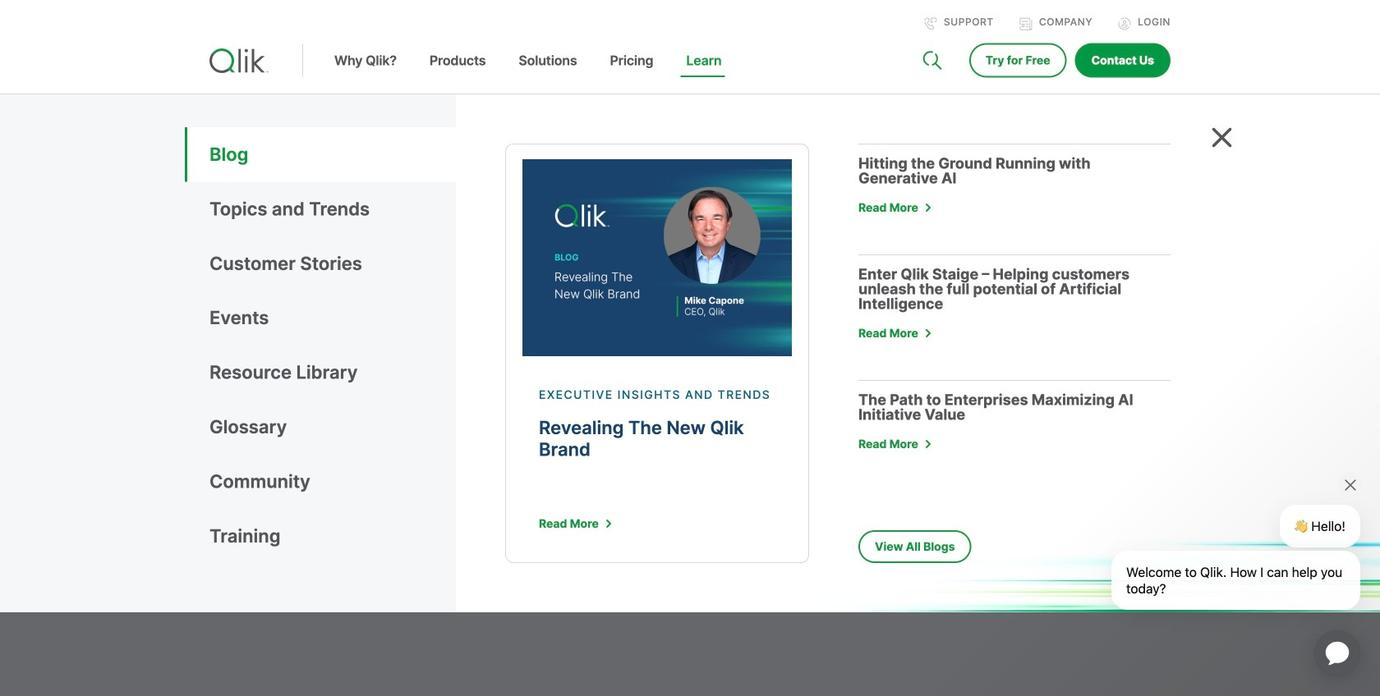 Task type: vqa. For each thing, say whether or not it's contained in the screenshot.
the right Qlikview
no



Task type: locate. For each thing, give the bounding box(es) containing it.
login image
[[1119, 17, 1132, 30]]

close search image
[[1212, 127, 1233, 148]]

application
[[1295, 611, 1381, 697]]

company image
[[1020, 17, 1033, 30]]

qlik image
[[210, 48, 269, 73]]



Task type: describe. For each thing, give the bounding box(es) containing it.
headshot of mike capone, ceo, qlik and the text "revealing the new qlik brand" image
[[523, 159, 792, 357]]

support image
[[925, 17, 938, 30]]



